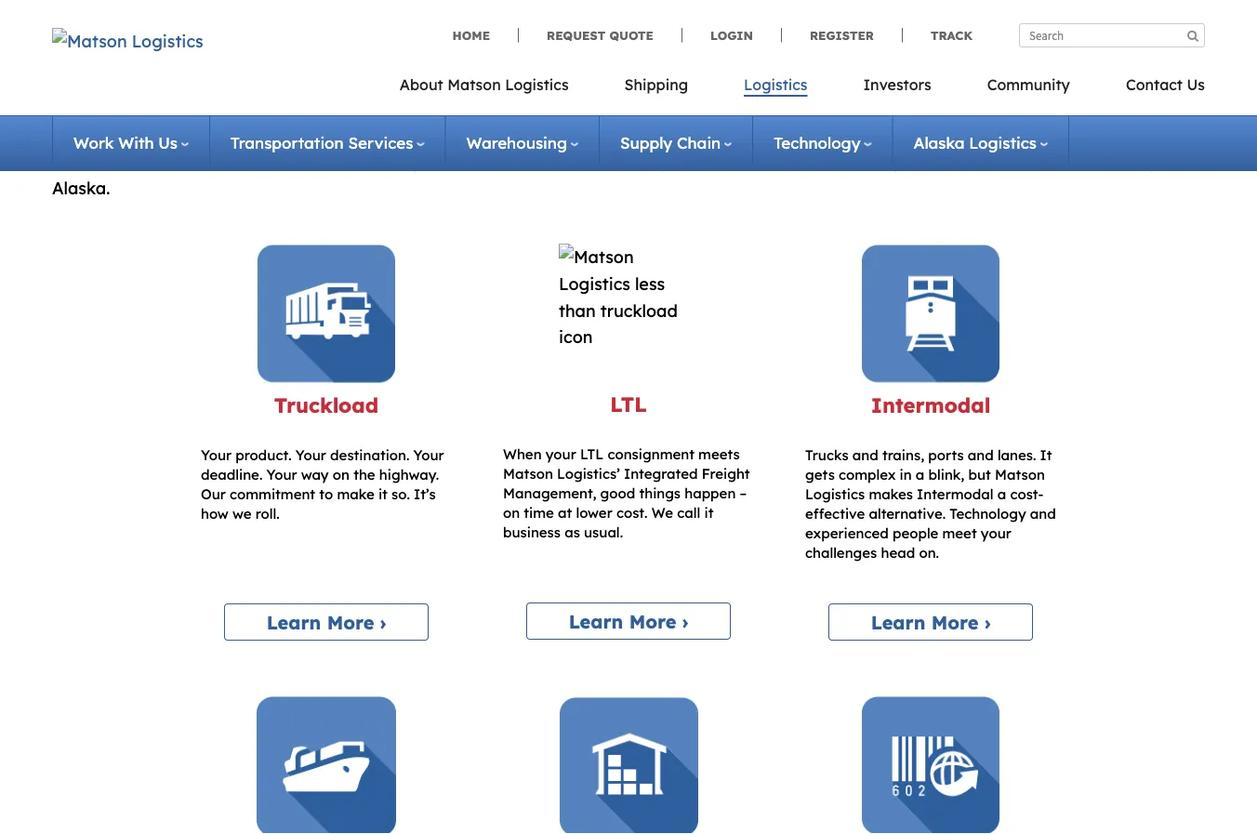 Task type: vqa. For each thing, say whether or not it's contained in the screenshot.
Destination.
yes



Task type: locate. For each thing, give the bounding box(es) containing it.
about matson logistics
[[400, 75, 569, 94]]

1 vertical spatial a
[[998, 486, 1007, 503]]

0 vertical spatial your
[[546, 446, 576, 463]]

register
[[810, 27, 874, 43]]

ltl
[[611, 391, 647, 417], [580, 446, 604, 463]]

your product. your destination. your deadline.  your way on the highway. our commitment to make it so. it's how we roll.
[[201, 447, 444, 523]]

quote
[[610, 27, 654, 43]]

1 vertical spatial in
[[900, 466, 912, 484]]

call
[[677, 504, 701, 522]]

it's
[[414, 486, 436, 503]]

more for intermodal
[[932, 611, 979, 634]]

matson down the lanes.
[[995, 466, 1046, 484]]

your up highway.
[[414, 447, 444, 464]]

good
[[601, 485, 636, 502]]

us inside contact us link
[[1187, 75, 1206, 94]]

0 vertical spatial in
[[150, 124, 164, 145]]

0 horizontal spatial more
[[327, 611, 374, 634]]

about
[[400, 75, 443, 94]]

2 horizontal spatial learn
[[872, 611, 926, 634]]

in down the "trains,"
[[900, 466, 912, 484]]

1 vertical spatial intermodal
[[917, 486, 994, 503]]

0 vertical spatial a
[[916, 466, 925, 484]]

ports
[[929, 447, 964, 464]]

destination.
[[330, 447, 410, 464]]

1 horizontal spatial us
[[1187, 75, 1206, 94]]

1 horizontal spatial a
[[998, 486, 1007, 503]]

track link
[[902, 27, 973, 43]]

matson right meet
[[239, 33, 300, 54]]

matson inside trucks and trains, ports and lanes. it gets complex in a blink, but matson logistics makes intermodal a cost- effective alternative. technology and experienced people meet your challenges head on.
[[995, 466, 1046, 484]]

1 horizontal spatial learn
[[569, 610, 624, 633]]

1 horizontal spatial technology
[[950, 505, 1027, 523]]

intermodal down blink,
[[917, 486, 994, 503]]

it
[[1041, 447, 1053, 464]]

1 horizontal spatial learn more › link
[[527, 603, 731, 640]]

asia
[[809, 151, 844, 172]]

1 horizontal spatial on
[[503, 504, 520, 522]]

alaska
[[914, 133, 965, 153]]

freight
[[632, 151, 687, 172]]

request quote link
[[518, 27, 682, 43]]

1 horizontal spatial learn more ›
[[569, 610, 689, 633]]

supply chain link
[[620, 133, 732, 153]]

integrated
[[624, 465, 698, 483]]

brokerage,
[[426, 151, 514, 172]]

shipping link
[[597, 70, 716, 108]]

0 horizontal spatial learn more ›
[[267, 611, 386, 634]]

1 vertical spatial technology
[[950, 505, 1027, 523]]

1 vertical spatial us
[[158, 133, 178, 153]]

matson down seconds).
[[448, 75, 501, 94]]

None search field
[[1020, 23, 1206, 47]]

ltl up logistics'
[[580, 446, 604, 463]]

established
[[52, 124, 145, 145]]

0 horizontal spatial technology
[[774, 133, 861, 153]]

0 horizontal spatial ›
[[380, 611, 386, 634]]

freight
[[702, 465, 750, 483]]

of
[[480, 124, 497, 145]]

learn more ›
[[569, 610, 689, 633], [267, 611, 386, 634], [872, 611, 991, 634]]

intermodal
[[871, 392, 991, 418], [917, 486, 994, 503]]

matson down 'when'
[[503, 465, 553, 483]]

learn more › link for ltl
[[527, 603, 731, 640]]

to down way
[[319, 486, 333, 503]]

0 horizontal spatial ltl
[[580, 446, 604, 463]]

request
[[547, 27, 606, 43]]

a down the "trains,"
[[916, 466, 925, 484]]

1 vertical spatial on
[[503, 504, 520, 522]]

matson logistics less than truckload icon image
[[559, 244, 699, 383]]

logistics link
[[716, 70, 836, 108]]

ltl inside when your ltl consignment meets matson logistics' integrated freight management, good things happen – on time at lower cost. we call it business as usual.
[[580, 446, 604, 463]]

1 vertical spatial it
[[705, 504, 714, 522]]

our left video:
[[109, 33, 136, 54]]

0 horizontal spatial learn
[[267, 611, 321, 634]]

0 horizontal spatial a
[[916, 466, 925, 484]]

to inside your product. your destination. your deadline.  your way on the highway. our commitment to make it so. it's how we roll.
[[319, 486, 333, 503]]

0 horizontal spatial to
[[319, 486, 333, 503]]

logistics up matson logistics company profile
[[304, 33, 376, 54]]

1 horizontal spatial to
[[1162, 151, 1179, 172]]

on left time
[[503, 504, 520, 522]]

0 horizontal spatial in
[[150, 124, 164, 145]]

so.
[[392, 486, 410, 503]]

request quote
[[547, 27, 654, 43]]

›
[[683, 610, 689, 633], [380, 611, 386, 634], [985, 611, 991, 634]]

to
[[1162, 151, 1179, 172], [319, 486, 333, 503]]

work
[[73, 133, 114, 153]]

our up supply
[[865, 124, 892, 145]]

management,
[[503, 485, 597, 502]]

profile
[[407, 79, 459, 100]]

matson down meet
[[183, 79, 243, 100]]

our inside established in 1987, we extend the geographic reach of matson's ocean transportation network with our integrated, asset-light logistics services that include rail intermodal, highway brokerage, warehousing, freight consolidation, asia supply chain services, and forwarding to alaska.
[[865, 124, 892, 145]]

at
[[558, 504, 572, 522]]

Search search field
[[1020, 23, 1206, 47]]

0 horizontal spatial it
[[379, 486, 388, 503]]

technology up meet on the right bottom of the page
[[950, 505, 1027, 523]]

established in 1987, we extend the geographic reach of matson's ocean transportation network with our integrated, asset-light logistics services that include rail intermodal, highway brokerage, warehousing, freight consolidation, asia supply chain services, and forwarding to alaska.
[[52, 124, 1179, 199]]

0 horizontal spatial learn more › link
[[224, 604, 429, 641]]

your up deadline.
[[201, 447, 232, 464]]

roll.
[[256, 505, 280, 523]]

intermodal up ports
[[871, 392, 991, 418]]

learn for ltl
[[569, 610, 624, 633]]

makes
[[869, 486, 913, 503]]

alternative.
[[869, 505, 946, 523]]

highway.
[[379, 466, 439, 484]]

1 horizontal spatial in
[[900, 466, 912, 484]]

it down happen at the bottom right
[[705, 504, 714, 522]]

watch our video: meet matson logistics (90 seconds).
[[52, 33, 486, 54]]

0 vertical spatial on
[[333, 466, 350, 484]]

learn more › link for truckload
[[224, 604, 429, 641]]

supply chain
[[620, 133, 721, 153]]

learn for intermodal
[[872, 611, 926, 634]]

logistics up network
[[744, 75, 808, 94]]

1 horizontal spatial more
[[630, 610, 677, 633]]

intermodal inside trucks and trains, ports and lanes. it gets complex in a blink, but matson logistics makes intermodal a cost- effective alternative. technology and experienced people meet your challenges head on.
[[917, 486, 994, 503]]

your inside trucks and trains, ports and lanes. it gets complex in a blink, but matson logistics makes intermodal a cost- effective alternative. technology and experienced people meet your challenges head on.
[[981, 525, 1012, 542]]

gets
[[806, 466, 835, 484]]

and down cost-
[[1031, 505, 1057, 523]]

ltl up consignment
[[611, 391, 647, 417]]

more for truckload
[[327, 611, 374, 634]]

1 vertical spatial to
[[319, 486, 333, 503]]

your right meet on the right bottom of the page
[[981, 525, 1012, 542]]

more for ltl
[[630, 610, 677, 633]]

0 vertical spatial to
[[1162, 151, 1179, 172]]

consignment
[[608, 446, 695, 463]]

on left the the
[[333, 466, 350, 484]]

it inside when your ltl consignment meets matson logistics' integrated freight management, good things happen – on time at lower cost. we call it business as usual.
[[705, 504, 714, 522]]

learn more › for truckload
[[267, 611, 386, 634]]

your up logistics'
[[546, 446, 576, 463]]

your up the commitment
[[267, 466, 297, 484]]

and up 'but'
[[968, 447, 994, 464]]

logistics up effective
[[806, 486, 865, 503]]

0 horizontal spatial and
[[853, 447, 879, 464]]

0 vertical spatial us
[[1187, 75, 1206, 94]]

0 vertical spatial ltl
[[611, 391, 647, 417]]

it left so.
[[379, 486, 388, 503]]

supply
[[849, 151, 902, 172]]

1 vertical spatial your
[[981, 525, 1012, 542]]

2 horizontal spatial and
[[1031, 505, 1057, 523]]

we
[[652, 504, 674, 522]]

0 vertical spatial technology
[[774, 133, 861, 153]]

1 horizontal spatial your
[[981, 525, 1012, 542]]

us right "with"
[[158, 133, 178, 153]]

company
[[324, 79, 402, 100]]

a left cost-
[[998, 486, 1007, 503]]

2 horizontal spatial ›
[[985, 611, 991, 634]]

work with us link
[[73, 133, 189, 153]]

technology down the top menu 'navigation'
[[774, 133, 861, 153]]

our
[[109, 33, 136, 54], [865, 124, 892, 145]]

0 vertical spatial our
[[109, 33, 136, 54]]

register link
[[781, 27, 902, 43]]

ltl link
[[611, 391, 647, 417]]

0 horizontal spatial on
[[333, 466, 350, 484]]

us right contact
[[1187, 75, 1206, 94]]

0 vertical spatial it
[[379, 486, 388, 503]]

to inside established in 1987, we extend the geographic reach of matson's ocean transportation network with our integrated, asset-light logistics services that include rail intermodal, highway brokerage, warehousing, freight consolidation, asia supply chain services, and forwarding to alaska.
[[1162, 151, 1179, 172]]

0 horizontal spatial your
[[546, 446, 576, 463]]

learn for truckload
[[267, 611, 321, 634]]

transportation
[[231, 133, 344, 153]]

technology
[[774, 133, 861, 153], [950, 505, 1027, 523]]

to right forwarding
[[1162, 151, 1179, 172]]

it
[[379, 486, 388, 503], [705, 504, 714, 522]]

warehousing
[[466, 133, 567, 153]]

› for ltl
[[683, 610, 689, 633]]

1 horizontal spatial our
[[865, 124, 892, 145]]

1 horizontal spatial ›
[[683, 610, 689, 633]]

in
[[150, 124, 164, 145], [900, 466, 912, 484]]

matson
[[239, 33, 300, 54], [448, 75, 501, 94], [183, 79, 243, 100], [503, 465, 553, 483], [995, 466, 1046, 484]]

› for intermodal
[[985, 611, 991, 634]]

1 vertical spatial our
[[865, 124, 892, 145]]

effective
[[806, 505, 865, 523]]

1 vertical spatial ltl
[[580, 446, 604, 463]]

1 horizontal spatial it
[[705, 504, 714, 522]]

more
[[630, 610, 677, 633], [327, 611, 374, 634], [932, 611, 979, 634]]

2 horizontal spatial more
[[932, 611, 979, 634]]

2 horizontal spatial learn more ›
[[872, 611, 991, 634]]

and up complex
[[853, 447, 879, 464]]

warehousing,
[[519, 151, 627, 172]]

in up that
[[150, 124, 164, 145]]

2 horizontal spatial learn more › link
[[829, 604, 1034, 641]]

learn more › for intermodal
[[872, 611, 991, 634]]

logistics
[[304, 33, 376, 54], [505, 75, 569, 94], [744, 75, 808, 94], [248, 79, 319, 100], [970, 133, 1037, 153], [806, 486, 865, 503]]

cost.
[[617, 504, 648, 522]]

blink,
[[929, 466, 965, 484]]



Task type: describe. For each thing, give the bounding box(es) containing it.
how
[[201, 505, 229, 523]]

matson inside when your ltl consignment meets matson logistics' integrated freight management, good things happen – on time at lower cost. we call it business as usual.
[[503, 465, 553, 483]]

forwarding
[[1067, 151, 1158, 172]]

chain
[[677, 133, 721, 153]]

work with us
[[73, 133, 178, 153]]

logistics up extend the
[[248, 79, 319, 100]]

reach
[[430, 124, 476, 145]]

0 horizontal spatial our
[[109, 33, 136, 54]]

lanes.
[[998, 447, 1037, 464]]

(90
[[381, 33, 406, 54]]

about matson logistics link
[[400, 70, 597, 108]]

include
[[161, 151, 220, 172]]

highway
[[353, 151, 421, 172]]

trains,
[[883, 447, 925, 464]]

warehousing link
[[466, 133, 579, 153]]

alaska logistics
[[914, 133, 1037, 153]]

logistics up matson's
[[505, 75, 569, 94]]

login
[[711, 27, 753, 43]]

watch
[[52, 33, 104, 54]]

when your ltl consignment meets matson logistics' integrated freight management, good things happen – on time at lower cost. we call it business as usual.
[[503, 446, 750, 542]]

consolidation,
[[691, 151, 805, 172]]

happen
[[685, 485, 736, 502]]

light
[[1040, 124, 1077, 145]]

seconds).
[[411, 33, 486, 54]]

alaska.
[[52, 178, 110, 199]]

login link
[[682, 27, 781, 43]]

logistics left light
[[970, 133, 1037, 153]]

things
[[640, 485, 681, 502]]

with
[[118, 133, 154, 153]]

product.
[[236, 447, 292, 464]]

trucks
[[806, 447, 849, 464]]

top menu navigation
[[400, 70, 1206, 108]]

in inside trucks and trains, ports and lanes. it gets complex in a blink, but matson logistics makes intermodal a cost- effective alternative. technology and experienced people meet your challenges head on.
[[900, 466, 912, 484]]

lower
[[576, 504, 613, 522]]

transportation services link
[[231, 133, 425, 153]]

when
[[503, 446, 542, 463]]

on inside your product. your destination. your deadline.  your way on the highway. our commitment to make it so. it's how we roll.
[[333, 466, 350, 484]]

cost-
[[1011, 486, 1044, 503]]

on.
[[919, 544, 940, 562]]

search image
[[1188, 29, 1199, 41]]

that
[[123, 151, 157, 172]]

extend the
[[241, 124, 327, 145]]

contact
[[1126, 75, 1183, 94]]

matson logistics company profile link
[[183, 79, 459, 100]]

services, and
[[956, 151, 1062, 172]]

commitment
[[230, 486, 315, 503]]

transportation services
[[231, 133, 413, 153]]

in inside established in 1987, we extend the geographic reach of matson's ocean transportation network with our integrated, asset-light logistics services that include rail intermodal, highway brokerage, warehousing, freight consolidation, asia supply chain services, and forwarding to alaska.
[[150, 124, 164, 145]]

matson's
[[501, 124, 574, 145]]

community
[[988, 75, 1071, 94]]

0 horizontal spatial us
[[158, 133, 178, 153]]

your up way
[[296, 447, 326, 464]]

network
[[755, 124, 821, 145]]

contact us link
[[1099, 70, 1206, 108]]

time
[[524, 504, 554, 522]]

investors
[[864, 75, 932, 94]]

intermodal,
[[255, 151, 348, 172]]

1 horizontal spatial ltl
[[611, 391, 647, 417]]

it inside your product. your destination. your deadline.  your way on the highway. our commitment to make it so. it's how we roll.
[[379, 486, 388, 503]]

our
[[201, 486, 226, 503]]

matson logistics image
[[52, 28, 203, 55]]

way
[[301, 466, 329, 484]]

› for truckload
[[380, 611, 386, 634]]

community link
[[960, 70, 1099, 108]]

we
[[233, 505, 252, 523]]

alaska logistics link
[[914, 133, 1048, 153]]

on inside when your ltl consignment meets matson logistics' integrated freight management, good things happen – on time at lower cost. we call it business as usual.
[[503, 504, 520, 522]]

meet
[[194, 33, 235, 54]]

truckload link
[[274, 392, 379, 418]]

0 vertical spatial intermodal
[[871, 392, 991, 418]]

matson logistics company profile
[[183, 79, 459, 100]]

challenges
[[806, 544, 878, 562]]

intermodal link
[[871, 392, 991, 418]]

home link
[[453, 27, 518, 43]]

technology inside trucks and trains, ports and lanes. it gets complex in a blink, but matson logistics makes intermodal a cost- effective alternative. technology and experienced people meet your challenges head on.
[[950, 505, 1027, 523]]

ocean
[[578, 124, 628, 145]]

asset-
[[991, 124, 1040, 145]]

rail
[[224, 151, 250, 172]]

but
[[969, 466, 992, 484]]

the
[[354, 466, 375, 484]]

meet matson logistics link
[[194, 33, 376, 54]]

track
[[931, 27, 973, 43]]

investors link
[[836, 70, 960, 108]]

1 horizontal spatial and
[[968, 447, 994, 464]]

supply
[[620, 133, 673, 153]]

1987, we
[[169, 124, 236, 145]]

truckload
[[274, 392, 379, 418]]

shipping
[[625, 75, 688, 94]]

matson inside the top menu 'navigation'
[[448, 75, 501, 94]]

experienced
[[806, 525, 889, 542]]

geographic
[[332, 124, 425, 145]]

your inside when your ltl consignment meets matson logistics' integrated freight management, good things happen – on time at lower cost. we call it business as usual.
[[546, 446, 576, 463]]

as
[[565, 524, 580, 542]]

make
[[337, 486, 375, 503]]

meets
[[699, 446, 740, 463]]

with
[[826, 124, 860, 145]]

learn more › for ltl
[[569, 610, 689, 633]]

learn more › link for intermodal
[[829, 604, 1034, 641]]

logistics inside trucks and trains, ports and lanes. it gets complex in a blink, but matson logistics makes intermodal a cost- effective alternative. technology and experienced people meet your challenges head on.
[[806, 486, 865, 503]]

deadline.
[[201, 466, 263, 484]]



